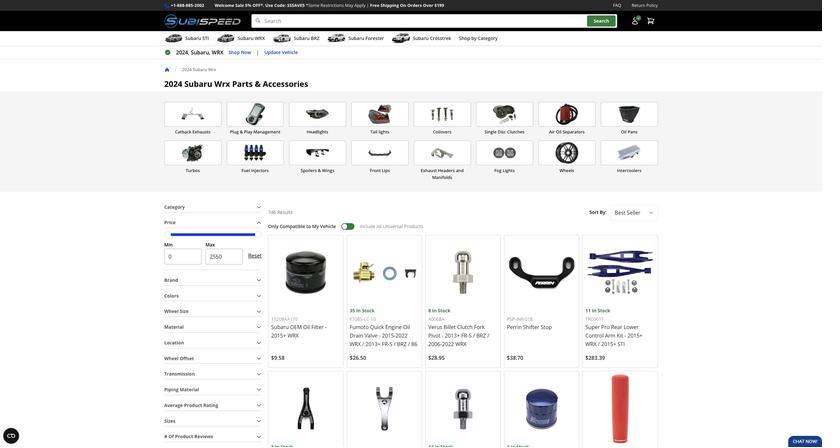 Task type: locate. For each thing, give the bounding box(es) containing it.
turbos image
[[165, 141, 221, 165]]

single disc clutches
[[485, 129, 525, 135]]

0 vertical spatial material
[[164, 324, 184, 331]]

0 horizontal spatial &
[[240, 129, 243, 135]]

1 horizontal spatial fr-
[[461, 333, 469, 340]]

search
[[594, 18, 609, 24]]

0 horizontal spatial shop
[[229, 49, 240, 55]]

sti up subaru,
[[202, 35, 209, 41]]

wrx down subaru,
[[208, 67, 216, 72]]

plug & play management button
[[227, 102, 284, 136]]

subaru for subaru sti
[[185, 35, 201, 41]]

oil right the engine
[[403, 324, 410, 331]]

& left wings
[[318, 168, 321, 174]]

control
[[586, 333, 604, 340]]

s down clutch
[[469, 333, 472, 340]]

subaru inside 15208aa170 subaru oem oil filter - 2015+ wrx
[[271, 324, 289, 331]]

wrx down control
[[586, 341, 597, 348]]

0 vertical spatial vehicle
[[282, 49, 298, 55]]

of
[[168, 434, 174, 440]]

wrx down clutch
[[456, 341, 467, 348]]

coilovers image
[[414, 102, 471, 126]]

stock up a0068a
[[438, 308, 451, 314]]

use
[[265, 2, 273, 8]]

$283.39
[[586, 355, 605, 362]]

2022
[[396, 333, 408, 340], [442, 341, 454, 348]]

3 stock from the left
[[598, 308, 610, 314]]

0 vertical spatial 2022
[[396, 333, 408, 340]]

subaru left forester
[[348, 35, 364, 41]]

spoilers
[[301, 168, 317, 174]]

2 horizontal spatial brz
[[477, 333, 486, 340]]

2024,
[[176, 49, 190, 56]]

1 horizontal spatial sti
[[618, 341, 625, 348]]

exhaust headers and manifolds image
[[414, 141, 471, 165]]

0 vertical spatial wrx
[[208, 67, 216, 72]]

& right parts
[[255, 78, 261, 89]]

in right the 35 at the bottom
[[356, 308, 361, 314]]

1 vertical spatial 2024
[[164, 78, 182, 89]]

2 vertical spatial brz
[[397, 341, 407, 348]]

material up location on the left bottom of the page
[[164, 324, 184, 331]]

stock inside 8 in stock a0068a verus billet clutch fork pivot - 2013+ fr-s / brz / 2006-2022 wrx
[[438, 308, 451, 314]]

sti inside 11 in stock trc0011 super pro rear lower control arm kit - 2015+ wrx / 2015+ sti
[[618, 341, 625, 348]]

2 horizontal spatial &
[[318, 168, 321, 174]]

0 vertical spatial subaru
[[193, 67, 207, 72]]

and
[[456, 168, 464, 174]]

a0068a
[[428, 316, 444, 323]]

2013+ down valve
[[366, 341, 381, 348]]

2 stock from the left
[[438, 308, 451, 314]]

0 horizontal spatial 2015+
[[271, 333, 286, 340]]

category
[[478, 35, 498, 41]]

policy
[[647, 2, 658, 8]]

subaru up now
[[238, 35, 254, 41]]

0 vertical spatial s
[[469, 333, 472, 340]]

2 wheel from the top
[[164, 356, 179, 362]]

a subaru wrx thumbnail image image
[[217, 34, 235, 43]]

1 in from the left
[[356, 308, 361, 314]]

intercoolers
[[617, 168, 642, 174]]

in right 11
[[592, 308, 597, 314]]

oil right oem at the left of the page
[[303, 324, 310, 331]]

wrx down oem at the left of the page
[[288, 333, 299, 340]]

2 in from the left
[[432, 308, 437, 314]]

subaru for subaru crosstrek
[[413, 35, 429, 41]]

1 vertical spatial wheel
[[164, 356, 179, 362]]

spoilers & wings button
[[289, 141, 346, 181]]

2015+ down arm
[[601, 341, 616, 348]]

fog lights button
[[476, 141, 533, 181]]

wrx inside 11 in stock trc0011 super pro rear lower control arm kit - 2015+ wrx / 2015+ sti
[[586, 341, 597, 348]]

2013+ down billet
[[445, 333, 460, 340]]

over
[[423, 2, 433, 8]]

#
[[164, 434, 167, 440]]

brand button
[[164, 276, 262, 286]]

2 vertical spatial &
[[318, 168, 321, 174]]

& left the play
[[240, 129, 243, 135]]

stock for 10
[[362, 308, 375, 314]]

stock up trc0011 at the right of page
[[598, 308, 610, 314]]

wheel size button
[[164, 307, 262, 317]]

1 vertical spatial &
[[240, 129, 243, 135]]

2015+ down 15208aa170
[[271, 333, 286, 340]]

1 vertical spatial material
[[180, 387, 199, 393]]

0 vertical spatial fr-
[[461, 333, 469, 340]]

manifolds
[[432, 175, 452, 181]]

0 vertical spatial |
[[367, 2, 369, 8]]

in inside 8 in stock a0068a verus billet clutch fork pivot - 2013+ fr-s / brz / 2006-2022 wrx
[[432, 308, 437, 314]]

subaru up 2024, subaru, wrx at the top of page
[[185, 35, 201, 41]]

0 horizontal spatial s
[[390, 341, 393, 348]]

coilovers button
[[414, 102, 471, 136]]

subaru for 2024 subaru wrx parts & accessories
[[184, 78, 212, 89]]

0 vertical spatial brz
[[311, 35, 320, 41]]

Select... button
[[611, 205, 658, 221]]

1 vertical spatial product
[[175, 434, 193, 440]]

tail lights button
[[351, 102, 409, 136]]

2022 down billet
[[442, 341, 454, 348]]

shop
[[459, 35, 470, 41], [229, 49, 240, 55]]

stock up lc-
[[362, 308, 375, 314]]

0 horizontal spatial 2013+
[[366, 341, 381, 348]]

a subaru sti thumbnail image image
[[164, 34, 183, 43]]

average product rating
[[164, 403, 218, 409]]

s down 2015-
[[390, 341, 393, 348]]

air
[[549, 129, 555, 135]]

| left free
[[367, 2, 369, 8]]

3 in from the left
[[592, 308, 597, 314]]

material up the average product rating
[[180, 387, 199, 393]]

subaru wrx button
[[217, 33, 265, 46]]

product right of on the bottom
[[175, 434, 193, 440]]

subaru brz
[[294, 35, 320, 41]]

1 horizontal spatial 2013+
[[445, 333, 460, 340]]

0 vertical spatial 2013+
[[445, 333, 460, 340]]

subaru for subaru wrx
[[238, 35, 254, 41]]

location
[[164, 340, 184, 346]]

minimum slider
[[164, 232, 171, 238]]

shop by category
[[459, 35, 498, 41]]

verus billet clutch fork pivot - 2013+ fr-s / brz / 2006-2022 wrx image
[[428, 238, 498, 308]]

subaru down 2024 subaru wrx
[[184, 78, 212, 89]]

tail lights image
[[352, 102, 408, 126]]

0 horizontal spatial fr-
[[382, 341, 390, 348]]

front lips
[[370, 168, 390, 174]]

brand
[[164, 277, 178, 284]]

wrx inside 15208aa170 subaru oem oil filter - 2015+ wrx
[[288, 333, 299, 340]]

universal
[[383, 224, 403, 230]]

1 stock from the left
[[362, 308, 375, 314]]

1 horizontal spatial shop
[[459, 35, 470, 41]]

wheel inside "dropdown button"
[[164, 356, 179, 362]]

fumoto
[[350, 324, 369, 331]]

86
[[411, 341, 417, 348]]

select... image
[[648, 210, 654, 216]]

1 vertical spatial wrx
[[214, 78, 230, 89]]

price
[[164, 220, 176, 226]]

- right filter
[[325, 324, 327, 331]]

clutches
[[507, 129, 525, 135]]

1 vertical spatial fr-
[[382, 341, 390, 348]]

wheel for wheel size
[[164, 309, 179, 315]]

inr-
[[516, 316, 525, 323]]

blitz oil filter - 2015-2022 wrx / 2013+ fr-s / brz / 86 image
[[507, 375, 576, 444]]

0 vertical spatial sti
[[202, 35, 209, 41]]

0 vertical spatial &
[[255, 78, 261, 89]]

wrx down the drain
[[350, 341, 361, 348]]

code:
[[274, 2, 286, 8]]

subaru
[[193, 67, 207, 72], [184, 78, 212, 89]]

| right now
[[256, 49, 259, 56]]

1 horizontal spatial vehicle
[[320, 224, 336, 230]]

s inside the '35 in stock f108s-lc-10 fumoto quick engine oil drain valve - 2015-2022 wrx / 2013+ fr-s / brz / 86'
[[390, 341, 393, 348]]

fr- down 2015-
[[382, 341, 390, 348]]

a subaru crosstrek thumbnail image image
[[392, 34, 410, 43]]

wheel offset
[[164, 356, 194, 362]]

1 vertical spatial 2022
[[442, 341, 454, 348]]

1 horizontal spatial s
[[469, 333, 472, 340]]

perrin shifter stop image
[[507, 238, 576, 308]]

$28.95
[[428, 355, 445, 362]]

- right valve
[[379, 333, 381, 340]]

- right kit
[[625, 333, 626, 340]]

air oil separators
[[549, 129, 585, 135]]

0 horizontal spatial sti
[[202, 35, 209, 41]]

sti
[[202, 35, 209, 41], [618, 341, 625, 348]]

catback exhausts image
[[165, 102, 221, 126]]

wheel left size
[[164, 309, 179, 315]]

1 vertical spatial subaru
[[184, 78, 212, 89]]

1 vertical spatial sti
[[618, 341, 625, 348]]

2022 inside 8 in stock a0068a verus billet clutch fork pivot - 2013+ fr-s / brz / 2006-2022 wrx
[[442, 341, 454, 348]]

2022 down the engine
[[396, 333, 408, 340]]

$9.58
[[271, 355, 285, 362]]

1 vertical spatial brz
[[477, 333, 486, 340]]

2 horizontal spatial stock
[[598, 308, 610, 314]]

shop inside shop now link
[[229, 49, 240, 55]]

1 vertical spatial 2013+
[[366, 341, 381, 348]]

subaru crosstrek
[[413, 35, 451, 41]]

1 wheel from the top
[[164, 309, 179, 315]]

0 horizontal spatial brz
[[311, 35, 320, 41]]

1 horizontal spatial brz
[[397, 341, 407, 348]]

shop left by
[[459, 35, 470, 41]]

product left rating
[[184, 403, 202, 409]]

headers
[[438, 168, 455, 174]]

1 vertical spatial shop
[[229, 49, 240, 55]]

wrx inside the '35 in stock f108s-lc-10 fumoto quick engine oil drain valve - 2015-2022 wrx / 2013+ fr-s / brz / 86'
[[350, 341, 361, 348]]

0 vertical spatial shop
[[459, 35, 470, 41]]

verus
[[428, 324, 442, 331]]

0 horizontal spatial 2022
[[396, 333, 408, 340]]

fuel injectors button
[[227, 141, 284, 181]]

brz down the fork
[[477, 333, 486, 340]]

engine
[[385, 324, 402, 331]]

now
[[241, 49, 251, 55]]

in right '8'
[[432, 308, 437, 314]]

0 horizontal spatial in
[[356, 308, 361, 314]]

subaru left "crosstrek"
[[413, 35, 429, 41]]

2024 down the home image
[[164, 78, 182, 89]]

oil pans button
[[601, 102, 658, 136]]

2024 subaru wrx link
[[182, 67, 221, 72]]

1 horizontal spatial stock
[[438, 308, 451, 314]]

2024 for 2024 subaru wrx
[[182, 67, 192, 72]]

wheel inside dropdown button
[[164, 309, 179, 315]]

in inside the '35 in stock f108s-lc-10 fumoto quick engine oil drain valve - 2015-2022 wrx / 2013+ fr-s / brz / 86'
[[356, 308, 361, 314]]

brz inside the '35 in stock f108s-lc-10 fumoto quick engine oil drain valve - 2015-2022 wrx / 2013+ fr-s / brz / 86'
[[397, 341, 407, 348]]

shop left now
[[229, 49, 240, 55]]

kit
[[617, 333, 623, 340]]

/ inside 11 in stock trc0011 super pro rear lower control arm kit - 2015+ wrx / 2015+ sti
[[598, 341, 600, 348]]

2013+ inside 8 in stock a0068a verus billet clutch fork pivot - 2013+ fr-s / brz / 2006-2022 wrx
[[445, 333, 460, 340]]

subaru for 2024 subaru wrx
[[193, 67, 207, 72]]

$199
[[435, 2, 444, 8]]

0 horizontal spatial |
[[256, 49, 259, 56]]

subaru right a subaru brz thumbnail image
[[294, 35, 310, 41]]

subaru inside "dropdown button"
[[413, 35, 429, 41]]

2 horizontal spatial in
[[592, 308, 597, 314]]

oil pans
[[621, 129, 638, 135]]

1 vertical spatial vehicle
[[320, 224, 336, 230]]

2015+ down lower
[[628, 333, 643, 340]]

1 vertical spatial s
[[390, 341, 393, 348]]

vehicle down subaru brz dropdown button
[[282, 49, 298, 55]]

0 horizontal spatial stock
[[362, 308, 375, 314]]

1 horizontal spatial in
[[432, 308, 437, 314]]

wheels
[[560, 168, 574, 174]]

wheel left offset
[[164, 356, 179, 362]]

2013+
[[445, 333, 460, 340], [366, 341, 381, 348]]

- inside 15208aa170 subaru oem oil filter - 2015+ wrx
[[325, 324, 327, 331]]

15208aa170
[[271, 316, 298, 323]]

tail
[[370, 129, 377, 135]]

2024 for 2024 subaru wrx parts & accessories
[[164, 78, 182, 89]]

wrx inside subaru wrx dropdown button
[[255, 35, 265, 41]]

+1-888-885-2002
[[171, 2, 204, 8]]

1 horizontal spatial 2022
[[442, 341, 454, 348]]

- right pivot
[[442, 333, 444, 340]]

products
[[404, 224, 423, 230]]

in inside 11 in stock trc0011 super pro rear lower control arm kit - 2015+ wrx / 2015+ sti
[[592, 308, 597, 314]]

wheels image
[[539, 141, 595, 165]]

material inside dropdown button
[[164, 324, 184, 331]]

subaru down 15208aa170
[[271, 324, 289, 331]]

oil right air
[[556, 129, 562, 135]]

0 vertical spatial wheel
[[164, 309, 179, 315]]

wings
[[322, 168, 334, 174]]

maximum slider
[[255, 232, 262, 238]]

exhaust
[[421, 168, 437, 174]]

torque solution billet clutch fork pivot - subaru models inc. 2015+ wrx / 2013+ brz image
[[428, 375, 498, 444]]

subaru wrx
[[238, 35, 265, 41]]

fuel injectors image
[[227, 141, 283, 165]]

2015+ inside 15208aa170 subaru oem oil filter - 2015+ wrx
[[271, 333, 286, 340]]

2024 down the 2024,
[[182, 67, 192, 72]]

brz left 86
[[397, 341, 407, 348]]

stock inside 11 in stock trc0011 super pro rear lower control arm kit - 2015+ wrx / 2015+ sti
[[598, 308, 610, 314]]

plug & play management
[[230, 129, 280, 135]]

injectors
[[251, 168, 269, 174]]

vehicle right "my"
[[320, 224, 336, 230]]

shop inside shop by category dropdown button
[[459, 35, 470, 41]]

0 vertical spatial 2024
[[182, 67, 192, 72]]

vehicle
[[282, 49, 298, 55], [320, 224, 336, 230]]

oil
[[556, 129, 562, 135], [621, 129, 627, 135], [303, 324, 310, 331], [403, 324, 410, 331]]

sti down kit
[[618, 341, 625, 348]]

subaru down 2024, subaru, wrx at the top of page
[[193, 67, 207, 72]]

by
[[471, 35, 477, 41]]

wrx left parts
[[214, 78, 230, 89]]

sizes button
[[164, 417, 262, 427]]

fr- down clutch
[[461, 333, 469, 340]]

wrx up update
[[255, 35, 265, 41]]

parts
[[232, 78, 253, 89]]

brz left a subaru forester thumbnail image
[[311, 35, 320, 41]]

welcome sale 5% off*. use code: sssave5
[[215, 2, 305, 8]]

psp-inr-018 perrin shifter stop
[[507, 316, 552, 331]]

stock inside the '35 in stock f108s-lc-10 fumoto quick engine oil drain valve - 2015-2022 wrx / 2013+ fr-s / brz / 86'
[[362, 308, 375, 314]]

1 vertical spatial |
[[256, 49, 259, 56]]

transmission
[[164, 371, 195, 378]]

tail lights
[[370, 129, 390, 135]]

0 horizontal spatial vehicle
[[282, 49, 298, 55]]

sort
[[590, 210, 599, 216]]

oil pans image
[[601, 102, 658, 126]]

return
[[632, 2, 645, 8]]

1 horizontal spatial 2015+
[[601, 341, 616, 348]]



Task type: vqa. For each thing, say whether or not it's contained in the screenshot.
PSP-
yes



Task type: describe. For each thing, give the bounding box(es) containing it.
orders
[[407, 2, 422, 8]]

wrx for 2024 subaru wrx parts & accessories
[[214, 78, 230, 89]]

turbos
[[186, 168, 200, 174]]

& for plug
[[240, 129, 243, 135]]

- inside the '35 in stock f108s-lc-10 fumoto quick engine oil drain valve - 2015-2022 wrx / 2013+ fr-s / brz / 86'
[[379, 333, 381, 340]]

open widget image
[[3, 429, 19, 444]]

exhaust headers and manifolds button
[[414, 141, 471, 181]]

sizes
[[164, 418, 175, 425]]

a subaru forester thumbnail image image
[[327, 34, 346, 43]]

2006-
[[428, 341, 442, 348]]

front lips image
[[352, 141, 408, 165]]

wrx for 2024 subaru wrx
[[208, 67, 216, 72]]

shop for shop by category
[[459, 35, 470, 41]]

only
[[268, 224, 279, 230]]

11
[[586, 308, 591, 314]]

1 horizontal spatial |
[[367, 2, 369, 8]]

exhausts
[[192, 129, 211, 135]]

- inside 8 in stock a0068a verus billet clutch fork pivot - 2013+ fr-s / brz / 2006-2022 wrx
[[442, 333, 444, 340]]

stock for pro
[[598, 308, 610, 314]]

0 vertical spatial product
[[184, 403, 202, 409]]

catback
[[175, 129, 191, 135]]

off*.
[[253, 2, 264, 8]]

verus forged clutch fork - 2006+ subaru wrx image
[[271, 375, 341, 444]]

shop for shop now
[[229, 49, 240, 55]]

brz inside dropdown button
[[311, 35, 320, 41]]

front lips button
[[351, 141, 409, 181]]

subaru forester
[[348, 35, 384, 41]]

oil left pans
[[621, 129, 627, 135]]

2024 subaru wrx parts & accessories
[[164, 78, 308, 89]]

2013+ inside the '35 in stock f108s-lc-10 fumoto quick engine oil drain valve - 2015-2022 wrx / 2013+ fr-s / brz / 86'
[[366, 341, 381, 348]]

include all universal products
[[360, 224, 423, 230]]

oil inside the '35 in stock f108s-lc-10 fumoto quick engine oil drain valve - 2015-2022 wrx / 2013+ fr-s / brz / 86'
[[403, 324, 410, 331]]

filter
[[311, 324, 324, 331]]

average
[[164, 403, 183, 409]]

catback exhausts
[[175, 129, 211, 135]]

compatible
[[280, 224, 305, 230]]

by:
[[600, 210, 607, 216]]

plug & play management image
[[227, 102, 283, 126]]

in for verus
[[432, 308, 437, 314]]

lower
[[624, 324, 639, 331]]

& for spoilers
[[318, 168, 321, 174]]

wheel for wheel offset
[[164, 356, 179, 362]]

subaru for subaru brz
[[294, 35, 310, 41]]

2024 subaru wrx
[[182, 67, 216, 72]]

psp-
[[507, 316, 516, 323]]

fog lights image
[[476, 141, 533, 165]]

a subaru brz thumbnail image image
[[273, 34, 291, 43]]

stop
[[541, 324, 552, 331]]

*some restrictions may apply | free shipping on orders over $199
[[306, 2, 444, 8]]

subaru for subaru forester
[[348, 35, 364, 41]]

shipping
[[381, 2, 399, 8]]

super pro rear lower control arm kit - 2015+ wrx / 2015+ sti image
[[586, 238, 655, 308]]

35 in stock f108s-lc-10 fumoto quick engine oil drain valve - 2015-2022 wrx / 2013+ fr-s / brz / 86
[[350, 308, 417, 348]]

Max text field
[[206, 249, 243, 265]]

piping material
[[164, 387, 199, 393]]

torque solution billet chromoly clutch fork - 2015-2022 subaru wrx image
[[350, 375, 419, 444]]

management
[[254, 129, 280, 135]]

category button
[[164, 202, 262, 212]]

2002
[[194, 2, 204, 8]]

subaru oem oil filter - 2015+ wrx image
[[271, 238, 341, 308]]

on
[[400, 2, 406, 8]]

update
[[265, 49, 281, 55]]

sort by:
[[590, 210, 607, 216]]

intercoolers image
[[601, 141, 658, 165]]

air oil separators image
[[539, 102, 595, 126]]

material inside dropdown button
[[180, 387, 199, 393]]

faq link
[[613, 2, 621, 9]]

lights
[[503, 168, 515, 174]]

wrx down a subaru wrx thumbnail image
[[212, 49, 223, 56]]

- inside 11 in stock trc0011 super pro rear lower control arm kit - 2015+ wrx / 2015+ sti
[[625, 333, 626, 340]]

in for super
[[592, 308, 597, 314]]

my
[[312, 224, 319, 230]]

Min text field
[[164, 249, 202, 265]]

in for lc-
[[356, 308, 361, 314]]

button image
[[631, 17, 639, 25]]

fr- inside the '35 in stock f108s-lc-10 fumoto quick engine oil drain valve - 2015-2022 wrx / 2013+ fr-s / brz / 86'
[[382, 341, 390, 348]]

headlights image
[[289, 102, 346, 126]]

brz inside 8 in stock a0068a verus billet clutch fork pivot - 2013+ fr-s / brz / 2006-2022 wrx
[[477, 333, 486, 340]]

sti inside dropdown button
[[202, 35, 209, 41]]

quick
[[370, 324, 384, 331]]

2 horizontal spatial 2015+
[[628, 333, 643, 340]]

oem
[[290, 324, 302, 331]]

results
[[277, 210, 293, 216]]

headlights button
[[289, 102, 346, 136]]

spoilers & wings
[[301, 168, 334, 174]]

s inside 8 in stock a0068a verus billet clutch fork pivot - 2013+ fr-s / brz / 2006-2022 wrx
[[469, 333, 472, 340]]

1 horizontal spatial &
[[255, 78, 261, 89]]

2022 inside the '35 in stock f108s-lc-10 fumoto quick engine oil drain valve - 2015-2022 wrx / 2013+ fr-s / brz / 86'
[[396, 333, 408, 340]]

wrx inside 8 in stock a0068a verus billet clutch fork pivot - 2013+ fr-s / brz / 2006-2022 wrx
[[456, 341, 467, 348]]

# of product reviews
[[164, 434, 213, 440]]

subaru,
[[191, 49, 210, 56]]

all
[[377, 224, 382, 230]]

single disc clutches image
[[476, 102, 533, 126]]

home image
[[164, 67, 170, 72]]

+1-
[[171, 2, 177, 8]]

shop now
[[229, 49, 251, 55]]

trc0011
[[586, 316, 604, 323]]

fuel
[[242, 168, 250, 174]]

lips
[[382, 168, 390, 174]]

intercoolers button
[[601, 141, 658, 181]]

sssave5
[[287, 2, 305, 8]]

oil inside 15208aa170 subaru oem oil filter - 2015+ wrx
[[303, 324, 310, 331]]

2015-
[[382, 333, 396, 340]]

746 results
[[268, 210, 293, 216]]

subispeed logo image
[[164, 14, 241, 28]]

# of product reviews button
[[164, 432, 262, 443]]

885-
[[186, 2, 195, 8]]

crosstrek
[[430, 35, 451, 41]]

coilovers
[[433, 129, 452, 135]]

+1-888-885-2002 link
[[171, 2, 204, 9]]

fork
[[474, 324, 485, 331]]

max
[[206, 242, 215, 248]]

fumoto quick engine oil drain valve - 2015-2022 wrx / 2013+ fr-s / brz / 86 image
[[350, 238, 419, 308]]

super
[[586, 324, 600, 331]]

faq
[[613, 2, 621, 8]]

lights
[[379, 129, 390, 135]]

vehicle inside button
[[282, 49, 298, 55]]

stock for billet
[[438, 308, 451, 314]]

fr- inside 8 in stock a0068a verus billet clutch fork pivot - 2013+ fr-s / brz / 2006-2022 wrx
[[461, 333, 469, 340]]

018
[[525, 316, 533, 323]]

welcome
[[215, 2, 234, 8]]

catback exhausts button
[[164, 102, 221, 136]]

search input field
[[251, 14, 617, 28]]

subaru sti
[[185, 35, 209, 41]]

return policy link
[[632, 2, 658, 9]]

shop now link
[[229, 49, 251, 56]]

grimmspeed tallboy shift knob, aluminum red - 380008 image
[[586, 375, 655, 444]]

price button
[[164, 218, 262, 228]]

min
[[164, 242, 173, 248]]

update vehicle
[[265, 49, 298, 55]]

spoilers & wings image
[[289, 141, 346, 165]]

material button
[[164, 323, 262, 333]]



